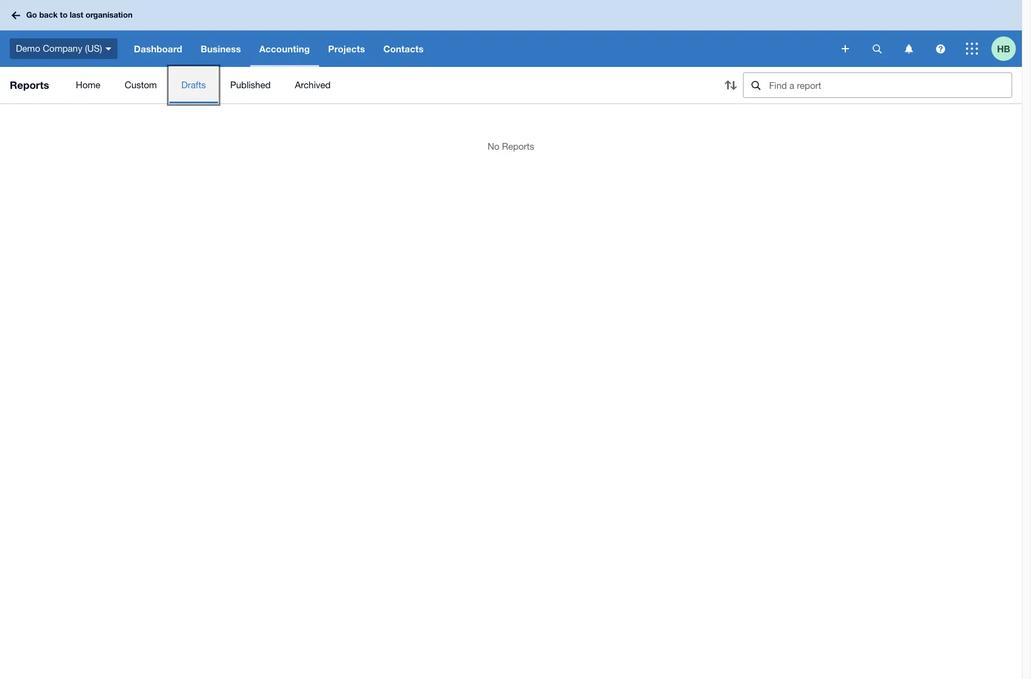 Task type: locate. For each thing, give the bounding box(es) containing it.
projects
[[328, 43, 365, 54]]

demo
[[16, 43, 40, 53]]

2 svg image from the left
[[936, 44, 945, 53]]

custom
[[125, 80, 157, 90]]

no reports
[[488, 141, 534, 152]]

hb button
[[991, 30, 1022, 67]]

projects button
[[319, 30, 374, 67]]

0 horizontal spatial reports
[[10, 79, 49, 91]]

1 svg image from the left
[[905, 44, 913, 53]]

published
[[230, 80, 271, 90]]

reports
[[10, 79, 49, 91], [502, 141, 534, 152]]

menu
[[64, 67, 709, 104]]

navigation
[[125, 30, 833, 67]]

1 horizontal spatial svg image
[[936, 44, 945, 53]]

contacts
[[383, 43, 424, 54]]

1 vertical spatial reports
[[502, 141, 534, 152]]

None field
[[743, 72, 1012, 98]]

reports right no
[[502, 141, 534, 152]]

svg image inside demo company (us) popup button
[[105, 47, 111, 50]]

go
[[26, 10, 37, 20]]

menu containing home
[[64, 67, 709, 104]]

0 horizontal spatial svg image
[[905, 44, 913, 53]]

demo company (us)
[[16, 43, 102, 53]]

drafts menu item
[[169, 67, 218, 104]]

dashboard link
[[125, 30, 191, 67]]

back
[[39, 10, 58, 20]]

company
[[43, 43, 82, 53]]

Find a report text field
[[768, 73, 1012, 97]]

reports down 'demo'
[[10, 79, 49, 91]]

svg image
[[905, 44, 913, 53], [936, 44, 945, 53]]

svg image
[[12, 11, 20, 19], [966, 43, 978, 55], [872, 44, 882, 53], [842, 45, 849, 52], [105, 47, 111, 50]]

home
[[76, 80, 100, 90]]

banner
[[0, 0, 1022, 67]]



Task type: describe. For each thing, give the bounding box(es) containing it.
banner containing hb
[[0, 0, 1022, 67]]

published link
[[218, 67, 283, 104]]

0 vertical spatial reports
[[10, 79, 49, 91]]

business button
[[191, 30, 250, 67]]

organisation
[[86, 10, 133, 20]]

hb
[[997, 43, 1010, 54]]

accounting button
[[250, 30, 319, 67]]

demo company (us) button
[[0, 30, 125, 67]]

drafts
[[181, 80, 206, 90]]

go back to last organisation
[[26, 10, 133, 20]]

no
[[488, 141, 499, 152]]

custom link
[[113, 67, 169, 104]]

archived
[[295, 80, 331, 90]]

1 horizontal spatial reports
[[502, 141, 534, 152]]

navigation containing dashboard
[[125, 30, 833, 67]]

(us)
[[85, 43, 102, 53]]

drafts link
[[169, 67, 218, 104]]

contacts button
[[374, 30, 433, 67]]

home link
[[64, 67, 113, 104]]

svg image inside "go back to last organisation" link
[[12, 11, 20, 19]]

business
[[201, 43, 241, 54]]

sort reports image
[[719, 73, 743, 97]]

last
[[70, 10, 83, 20]]

go back to last organisation link
[[7, 4, 140, 26]]

accounting
[[259, 43, 310, 54]]

to
[[60, 10, 68, 20]]

archived link
[[283, 67, 343, 104]]

dashboard
[[134, 43, 182, 54]]



Task type: vqa. For each thing, say whether or not it's contained in the screenshot.
bottom Reports
yes



